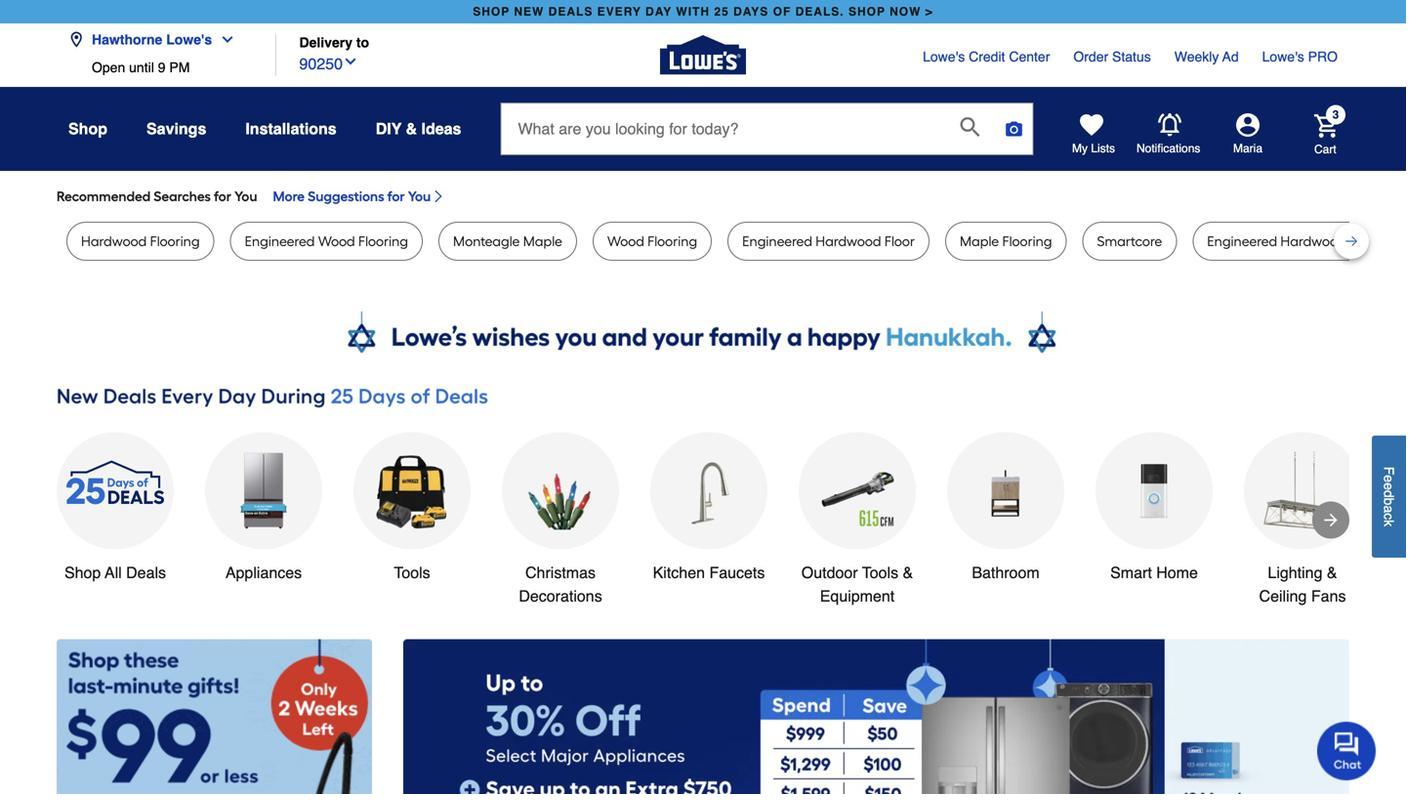 Task type: vqa. For each thing, say whether or not it's contained in the screenshot.
5. in 5. What level of floor care is required?
no



Task type: locate. For each thing, give the bounding box(es) containing it.
new deals every day during 25 days of deals image
[[57, 380, 1350, 413]]

engineered
[[245, 233, 315, 250], [743, 233, 813, 250], [1208, 233, 1278, 250]]

3 engineered from the left
[[1208, 233, 1278, 250]]

90250
[[299, 55, 343, 73]]

1 you from the left
[[235, 188, 257, 205]]

engineered down the maria
[[1208, 233, 1278, 250]]

smart home
[[1111, 564, 1199, 582]]

tools
[[394, 564, 431, 582], [863, 564, 899, 582]]

credit
[[969, 49, 1006, 64]]

2 horizontal spatial hardwood
[[1281, 233, 1347, 250]]

shop
[[68, 120, 107, 138], [64, 564, 101, 582]]

hardwood down the recommended
[[81, 233, 147, 250]]

lists
[[1092, 142, 1116, 155]]

chevron down image
[[212, 32, 236, 47]]

order status link
[[1074, 47, 1152, 66]]

tools inside outdoor tools & equipment
[[863, 564, 899, 582]]

lowe's inside lowe's credit center link
[[923, 49, 966, 64]]

for left chevron right image
[[388, 188, 405, 205]]

notifications
[[1137, 142, 1201, 155]]

kitchen faucets image
[[670, 452, 748, 530]]

monteagle maple
[[453, 233, 563, 250]]

1 horizontal spatial you
[[408, 188, 431, 205]]

shop new deals every day with 25 days of deals. shop now >
[[473, 5, 934, 19]]

tools down tools image
[[394, 564, 431, 582]]

status
[[1113, 49, 1152, 64]]

you left 'more'
[[235, 188, 257, 205]]

1 vertical spatial shop
[[64, 564, 101, 582]]

2 wood from the left
[[608, 233, 645, 250]]

weekly
[[1175, 49, 1220, 64]]

location image
[[68, 32, 84, 47]]

ideas
[[422, 120, 462, 138]]

wood
[[318, 233, 355, 250], [608, 233, 645, 250]]

2 you from the left
[[408, 188, 431, 205]]

0 horizontal spatial you
[[235, 188, 257, 205]]

e
[[1382, 475, 1398, 483], [1382, 483, 1398, 490]]

all
[[105, 564, 122, 582]]

shop these last-minute gifts. $99 or less. quantities are limited and won't last. image
[[57, 639, 372, 794]]

engineered hardwood floor
[[743, 233, 916, 250]]

2 hardwood from the left
[[816, 233, 882, 250]]

& for ideas
[[406, 120, 417, 138]]

0 horizontal spatial &
[[406, 120, 417, 138]]

days
[[734, 5, 769, 19]]

0 horizontal spatial hardwood
[[81, 233, 147, 250]]

1 tools from the left
[[394, 564, 431, 582]]

recommended searches for you heading
[[57, 187, 1350, 206]]

0 horizontal spatial for
[[214, 188, 232, 205]]

for right searches
[[214, 188, 232, 205]]

diy & ideas
[[376, 120, 462, 138]]

Search Query text field
[[502, 104, 945, 154]]

new
[[514, 5, 545, 19]]

1 horizontal spatial shop
[[849, 5, 886, 19]]

for
[[214, 188, 232, 205], [388, 188, 405, 205]]

lowe's inside lowe's pro link
[[1263, 49, 1305, 64]]

2 shop from the left
[[849, 5, 886, 19]]

1 horizontal spatial engineered
[[743, 233, 813, 250]]

camera image
[[1005, 119, 1024, 139]]

1 horizontal spatial maple
[[960, 233, 1000, 250]]

shop all deals button
[[57, 432, 174, 585]]

installations
[[246, 120, 337, 138]]

you
[[235, 188, 257, 205], [408, 188, 431, 205]]

now
[[890, 5, 922, 19]]

k
[[1382, 520, 1398, 527]]

diy & ideas button
[[376, 111, 462, 147]]

lowe's up pm
[[166, 32, 212, 47]]

& up fans
[[1328, 564, 1338, 582]]

shop
[[473, 5, 510, 19], [849, 5, 886, 19]]

order
[[1074, 49, 1109, 64]]

1 hardwood from the left
[[81, 233, 147, 250]]

e up d
[[1382, 475, 1398, 483]]

christmas decorations image
[[522, 452, 600, 530]]

>
[[926, 5, 934, 19]]

0 horizontal spatial shop
[[473, 5, 510, 19]]

chevron right image
[[431, 189, 447, 204]]

searches
[[154, 188, 211, 205]]

2 engineered from the left
[[743, 233, 813, 250]]

engineered hardwood flooring
[[1208, 233, 1400, 250]]

&
[[406, 120, 417, 138], [903, 564, 914, 582], [1328, 564, 1338, 582]]

cart
[[1315, 142, 1337, 156]]

wood down suggestions
[[318, 233, 355, 250]]

lighting
[[1269, 564, 1323, 582]]

christmas
[[526, 564, 596, 582]]

2 horizontal spatial lowe's
[[1263, 49, 1305, 64]]

engineered down recommended searches for you heading
[[743, 233, 813, 250]]

tools up equipment
[[863, 564, 899, 582]]

1 for from the left
[[214, 188, 232, 205]]

deals.
[[796, 5, 845, 19]]

more suggestions for you link
[[273, 187, 447, 206]]

1 horizontal spatial tools
[[863, 564, 899, 582]]

shop left new
[[473, 5, 510, 19]]

home
[[1157, 564, 1199, 582]]

hardwood for engineered hardwood floor
[[816, 233, 882, 250]]

0 horizontal spatial maple
[[523, 233, 563, 250]]

you for more suggestions for you
[[408, 188, 431, 205]]

2 horizontal spatial engineered
[[1208, 233, 1278, 250]]

flooring for wood flooring
[[648, 233, 698, 250]]

arrow right image
[[1322, 510, 1342, 530]]

1 horizontal spatial for
[[388, 188, 405, 205]]

shop down open
[[68, 120, 107, 138]]

more
[[273, 188, 305, 205]]

day
[[646, 5, 672, 19]]

None search field
[[501, 103, 1034, 173]]

decorations
[[519, 587, 603, 605]]

0 vertical spatial shop
[[68, 120, 107, 138]]

lowe's
[[166, 32, 212, 47], [923, 49, 966, 64], [1263, 49, 1305, 64]]

0 horizontal spatial lowe's
[[166, 32, 212, 47]]

smart
[[1111, 564, 1153, 582]]

1 horizontal spatial lowe's
[[923, 49, 966, 64]]

you for recommended searches for you
[[235, 188, 257, 205]]

for for searches
[[214, 188, 232, 205]]

engineered down 'more'
[[245, 233, 315, 250]]

tools image
[[373, 452, 451, 530]]

0 horizontal spatial tools
[[394, 564, 431, 582]]

2 horizontal spatial &
[[1328, 564, 1338, 582]]

flooring for maple flooring
[[1003, 233, 1053, 250]]

2 for from the left
[[388, 188, 405, 205]]

& right the diy
[[406, 120, 417, 138]]

3 hardwood from the left
[[1281, 233, 1347, 250]]

hawthorne lowe's button
[[68, 20, 243, 60]]

lowe's credit center
[[923, 49, 1051, 64]]

e up b
[[1382, 483, 1398, 490]]

shop all deals
[[64, 564, 166, 582]]

1 flooring from the left
[[150, 233, 200, 250]]

0 horizontal spatial wood
[[318, 233, 355, 250]]

& right the 'outdoor'
[[903, 564, 914, 582]]

1 horizontal spatial &
[[903, 564, 914, 582]]

hardwood left the floor
[[816, 233, 882, 250]]

lowe's left credit
[[923, 49, 966, 64]]

2 tools from the left
[[863, 564, 899, 582]]

1 horizontal spatial hardwood
[[816, 233, 882, 250]]

shop inside shop all deals button
[[64, 564, 101, 582]]

you down diy & ideas button
[[408, 188, 431, 205]]

wood down recommended searches for you heading
[[608, 233, 645, 250]]

tools inside "button"
[[394, 564, 431, 582]]

ceiling
[[1260, 587, 1308, 605]]

delivery
[[299, 35, 353, 50]]

outdoor tools & equipment image
[[819, 452, 897, 530]]

shop left now
[[849, 5, 886, 19]]

1 horizontal spatial wood
[[608, 233, 645, 250]]

deals
[[126, 564, 166, 582]]

pm
[[169, 60, 190, 75]]

3 flooring from the left
[[648, 233, 698, 250]]

floor
[[885, 233, 916, 250]]

fans
[[1312, 587, 1347, 605]]

4 flooring from the left
[[1003, 233, 1053, 250]]

hardwood down cart
[[1281, 233, 1347, 250]]

engineered for engineered hardwood floor
[[743, 233, 813, 250]]

1 engineered from the left
[[245, 233, 315, 250]]

maple right the monteagle
[[523, 233, 563, 250]]

maple right the floor
[[960, 233, 1000, 250]]

hardwood for engineered hardwood flooring
[[1281, 233, 1347, 250]]

lowe's left pro
[[1263, 49, 1305, 64]]

& inside lighting & ceiling fans
[[1328, 564, 1338, 582]]

lighting & ceiling fans image
[[1264, 452, 1342, 530]]

shop left all
[[64, 564, 101, 582]]

chevron down image
[[343, 54, 359, 69]]

kitchen faucets
[[653, 564, 765, 582]]

wood flooring
[[608, 233, 698, 250]]

0 horizontal spatial engineered
[[245, 233, 315, 250]]

recommended
[[57, 188, 151, 205]]



Task type: describe. For each thing, give the bounding box(es) containing it.
savings button
[[147, 111, 207, 147]]

my lists link
[[1073, 113, 1116, 156]]

ad
[[1223, 49, 1240, 64]]

2 flooring from the left
[[359, 233, 408, 250]]

shop new deals every day with 25 days of deals. shop now > link
[[469, 0, 938, 23]]

weekly ad
[[1175, 49, 1240, 64]]

lighting & ceiling fans
[[1260, 564, 1347, 605]]

3
[[1333, 108, 1340, 122]]

christmas decorations
[[519, 564, 603, 605]]

appliances
[[226, 564, 302, 582]]

with
[[677, 5, 710, 19]]

to
[[356, 35, 369, 50]]

lowe's home improvement cart image
[[1315, 114, 1339, 138]]

maria
[[1234, 142, 1263, 155]]

every
[[598, 5, 642, 19]]

& for ceiling
[[1328, 564, 1338, 582]]

1 e from the top
[[1382, 475, 1398, 483]]

shop button
[[68, 111, 107, 147]]

shop for shop all deals
[[64, 564, 101, 582]]

maple flooring
[[960, 233, 1053, 250]]

christmas decorations button
[[502, 432, 619, 608]]

smartcore
[[1098, 233, 1163, 250]]

bathroom button
[[948, 432, 1065, 585]]

f e e d b a c k button
[[1373, 436, 1407, 558]]

lowe's home improvement lists image
[[1081, 113, 1104, 137]]

savings
[[147, 120, 207, 138]]

outdoor tools & equipment
[[802, 564, 914, 605]]

bathroom
[[972, 564, 1040, 582]]

appliances image
[[225, 452, 303, 530]]

monteagle
[[453, 233, 520, 250]]

9
[[158, 60, 166, 75]]

f
[[1382, 467, 1398, 475]]

diy
[[376, 120, 402, 138]]

outdoor tools & equipment button
[[799, 432, 916, 608]]

1 wood from the left
[[318, 233, 355, 250]]

lowe's wishes you and your family a happy hanukkah. image
[[57, 312, 1350, 361]]

lowe's for lowe's credit center
[[923, 49, 966, 64]]

2 e from the top
[[1382, 483, 1398, 490]]

a
[[1382, 505, 1398, 513]]

faucets
[[710, 564, 765, 582]]

open
[[92, 60, 125, 75]]

engineered for engineered wood flooring
[[245, 233, 315, 250]]

c
[[1382, 513, 1398, 520]]

1 shop from the left
[[473, 5, 510, 19]]

appliances button
[[205, 432, 322, 585]]

lowe's pro
[[1263, 49, 1339, 64]]

pro
[[1309, 49, 1339, 64]]

lowe's home improvement notification center image
[[1159, 113, 1182, 137]]

center
[[1010, 49, 1051, 64]]

d
[[1382, 490, 1398, 498]]

open until 9 pm
[[92, 60, 190, 75]]

shop all deals image
[[57, 432, 174, 550]]

lowe's credit center link
[[923, 47, 1051, 66]]

my
[[1073, 142, 1088, 155]]

chat invite button image
[[1318, 721, 1378, 781]]

1 maple from the left
[[523, 233, 563, 250]]

recommended searches for you
[[57, 188, 257, 205]]

smart home button
[[1096, 432, 1214, 585]]

flooring for hardwood flooring
[[150, 233, 200, 250]]

5 flooring from the left
[[1350, 233, 1400, 250]]

f e e d b a c k
[[1382, 467, 1398, 527]]

lighting & ceiling fans button
[[1245, 432, 1362, 608]]

deals
[[549, 5, 593, 19]]

outdoor
[[802, 564, 858, 582]]

shop for shop
[[68, 120, 107, 138]]

equipment
[[820, 587, 895, 605]]

bathroom image
[[967, 452, 1045, 530]]

hawthorne lowe's
[[92, 32, 212, 47]]

lowe's for lowe's pro
[[1263, 49, 1305, 64]]

25
[[715, 5, 730, 19]]

engineered wood flooring
[[245, 233, 408, 250]]

search image
[[961, 117, 980, 137]]

2 maple from the left
[[960, 233, 1000, 250]]

until
[[129, 60, 154, 75]]

weekly ad link
[[1175, 47, 1240, 66]]

hardwood flooring
[[81, 233, 200, 250]]

installations button
[[246, 111, 337, 147]]

lowe's home improvement logo image
[[660, 12, 746, 98]]

tools button
[[354, 432, 471, 585]]

delivery to
[[299, 35, 369, 50]]

lowe's pro link
[[1263, 47, 1339, 66]]

maria button
[[1202, 113, 1296, 156]]

suggestions
[[308, 188, 385, 205]]

more suggestions for you
[[273, 188, 431, 205]]

kitchen
[[653, 564, 705, 582]]

& inside outdoor tools & equipment
[[903, 564, 914, 582]]

kitchen faucets button
[[651, 432, 768, 585]]

order status
[[1074, 49, 1152, 64]]

my lists
[[1073, 142, 1116, 155]]

of
[[773, 5, 792, 19]]

for for suggestions
[[388, 188, 405, 205]]

lowe's inside hawthorne lowe's button
[[166, 32, 212, 47]]

hawthorne
[[92, 32, 163, 47]]

90250 button
[[299, 50, 359, 76]]

up to 30 percent off select major appliances. plus, save up to an extra $750 on major appliances. image
[[404, 639, 1350, 794]]

engineered for engineered hardwood flooring
[[1208, 233, 1278, 250]]



